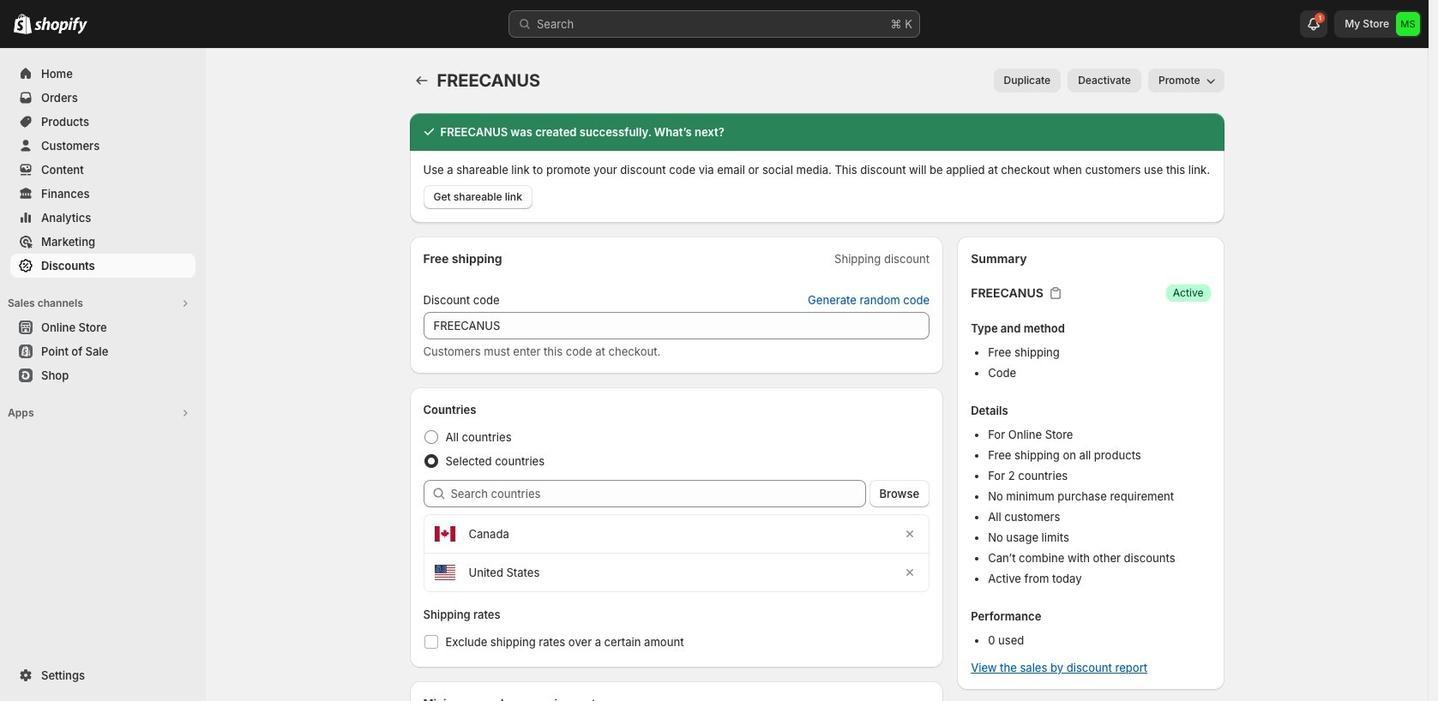 Task type: locate. For each thing, give the bounding box(es) containing it.
shopify image
[[34, 17, 87, 34]]

None text field
[[423, 312, 930, 340]]

Search countries text field
[[451, 480, 866, 508]]

shopify image
[[14, 14, 32, 34]]



Task type: describe. For each thing, give the bounding box(es) containing it.
my store image
[[1396, 12, 1420, 36]]



Task type: vqa. For each thing, say whether or not it's contained in the screenshot.
No Products 'icon'
no



